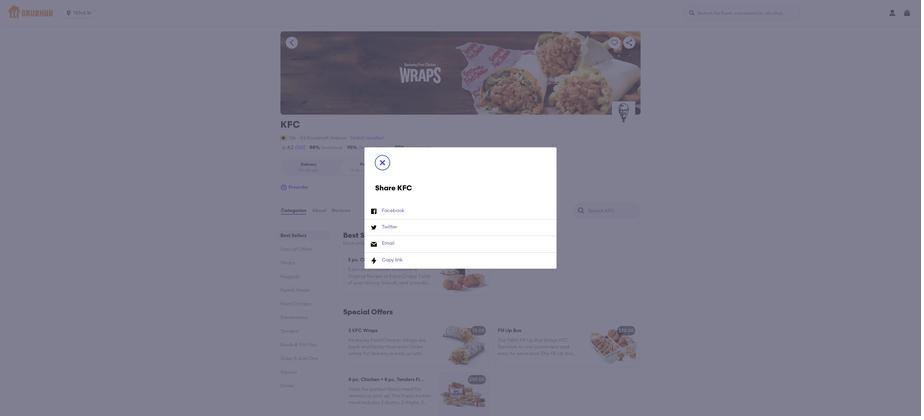 Task type: locate. For each thing, give the bounding box(es) containing it.
svg image
[[904, 9, 912, 17], [65, 10, 72, 16], [689, 10, 696, 16], [379, 159, 387, 167], [281, 184, 287, 191], [370, 224, 378, 232], [370, 257, 378, 265]]

1 svg image from the top
[[370, 208, 378, 216]]

svg image inside 123rd st button
[[65, 10, 72, 16]]

1 vertical spatial &
[[294, 356, 297, 362]]

delivery
[[375, 146, 390, 150]]

kfc right the share
[[398, 184, 412, 192]]

best up the special offers tab
[[281, 233, 291, 239]]

1
[[419, 274, 421, 279]]

sauces tab
[[281, 369, 327, 376]]

pc.
[[352, 257, 359, 263], [353, 377, 360, 383], [389, 377, 396, 383]]

0 vertical spatial fill
[[498, 328, 505, 334]]

1.1
[[350, 168, 354, 173]]

offers inside tab
[[299, 247, 312, 252]]

1 vertical spatial kfc
[[398, 184, 412, 192]]

side
[[422, 274, 431, 279]]

53
[[300, 135, 306, 141]]

0 horizontal spatial special
[[281, 247, 297, 252]]

0 horizontal spatial sellers
[[292, 233, 307, 239]]

1 min from the left
[[312, 168, 319, 173]]

switch location
[[350, 135, 385, 141]]

box
[[514, 328, 522, 334]]

chicken for best sellers
[[360, 257, 379, 263]]

search icon image
[[578, 207, 586, 215]]

0 vertical spatial tenders
[[281, 329, 298, 334]]

0 vertical spatial special offers
[[281, 247, 312, 252]]

special
[[281, 247, 297, 252], [343, 308, 370, 317]]

2 horizontal spatial kfc
[[398, 184, 412, 192]]

0 horizontal spatial 8
[[349, 377, 352, 383]]

sides
[[281, 356, 293, 362]]

1 horizontal spatial 8
[[385, 377, 388, 383]]

1 vertical spatial 3
[[348, 267, 351, 273]]

3 inside 3 pieces of chicken available in original recipe or extra crispy,  1 side of your choice, biscuit, and a medium drink
[[348, 267, 351, 273]]

copy link
[[382, 257, 403, 263]]

best sellers tab
[[281, 232, 327, 239]]

•
[[361, 168, 363, 173]]

tenders up bowls
[[281, 329, 298, 334]]

special offers down best sellers
[[281, 247, 312, 252]]

best for best sellers most ordered on grubhub
[[343, 231, 359, 240]]

min
[[312, 168, 319, 173], [377, 168, 384, 173]]

0 vertical spatial offers
[[299, 247, 312, 252]]

& inside sides & add ons tab
[[294, 356, 297, 362]]

st
[[87, 10, 91, 16]]

best up most
[[343, 231, 359, 240]]

fried chicken tab
[[281, 301, 327, 308]]

avenue
[[330, 135, 347, 141]]

kfc up the 136
[[281, 119, 300, 130]]

of up drink
[[348, 280, 353, 286]]

0 horizontal spatial fill
[[416, 377, 422, 383]]

share kfc
[[375, 184, 412, 192]]

wraps up nuggets
[[281, 260, 295, 266]]

sides & add ons
[[281, 356, 318, 362]]

0 vertical spatial chicken
[[360, 257, 379, 263]]

tenders tab
[[281, 328, 327, 335]]

0 horizontal spatial wraps
[[281, 260, 295, 266]]

123rd st button
[[61, 8, 98, 18]]

1 horizontal spatial kfc
[[353, 328, 362, 334]]

sandwiches tab
[[281, 314, 327, 321]]

preorder button
[[281, 182, 309, 194]]

up
[[506, 328, 512, 334], [424, 377, 430, 383]]

kfc right 2
[[353, 328, 362, 334]]

tenders right + on the left of page
[[397, 377, 415, 383]]

0 vertical spatial svg image
[[370, 208, 378, 216]]

0 vertical spatial special
[[281, 247, 297, 252]]

sellers inside tab
[[292, 233, 307, 239]]

chicken up 'pieces'
[[360, 257, 379, 263]]

0 vertical spatial 3
[[348, 257, 351, 263]]

3 pieces of chicken available in original recipe or extra crispy,  1 side of your choice, biscuit, and a medium drink
[[348, 267, 433, 293]]

fried
[[281, 301, 292, 307]]

&
[[295, 342, 298, 348], [294, 356, 297, 362]]

0 horizontal spatial best
[[281, 233, 291, 239]]

sellers up the special offers tab
[[292, 233, 307, 239]]

biscuit,
[[382, 280, 398, 286]]

pc. left + on the left of page
[[353, 377, 360, 383]]

sellers inside best sellers most ordered on grubhub
[[361, 231, 384, 240]]

svg image
[[370, 208, 378, 216], [370, 241, 378, 249]]

add
[[298, 356, 308, 362]]

1 3 from the top
[[348, 257, 351, 263]]

0 horizontal spatial min
[[312, 168, 319, 173]]

& left pot
[[295, 342, 298, 348]]

3 left 'pieces'
[[348, 267, 351, 273]]

3 pc. chicken combo
[[348, 257, 397, 263]]

1 vertical spatial special
[[343, 308, 370, 317]]

drinks
[[281, 383, 294, 389]]

0 horizontal spatial special offers
[[281, 247, 312, 252]]

2 svg image from the top
[[370, 241, 378, 249]]

0 horizontal spatial up
[[424, 377, 430, 383]]

best inside best sellers most ordered on grubhub
[[343, 231, 359, 240]]

nuggets
[[281, 274, 300, 280]]

best for best sellers
[[281, 233, 291, 239]]

min down delivery
[[312, 168, 319, 173]]

switch location button
[[350, 134, 385, 142]]

95
[[347, 145, 353, 151]]

offers down best sellers tab at the left
[[299, 247, 312, 252]]

1 vertical spatial svg image
[[370, 241, 378, 249]]

choice,
[[365, 280, 381, 286]]

2 vertical spatial chicken
[[361, 377, 380, 383]]

chicken inside tab
[[293, 301, 312, 307]]

136 - 53 roosevelt avenue
[[289, 135, 347, 141]]

2 3 from the top
[[348, 267, 351, 273]]

save this restaurant image
[[611, 39, 619, 47]]

location
[[366, 135, 385, 141]]

share
[[375, 184, 396, 192]]

drink
[[348, 287, 359, 293]]

123rd st
[[73, 10, 91, 16]]

2 min from the left
[[377, 168, 384, 173]]

chicken left + on the left of page
[[361, 377, 380, 383]]

wraps
[[281, 260, 295, 266], [363, 328, 378, 334]]

svg image left email
[[370, 241, 378, 249]]

4.2
[[287, 145, 294, 151]]

2 vertical spatial kfc
[[353, 328, 362, 334]]

1 horizontal spatial offers
[[372, 308, 393, 317]]

pc. right + on the left of page
[[389, 377, 396, 383]]

136 - 53 roosevelt avenue button
[[289, 134, 347, 142]]

chicken
[[373, 267, 391, 273]]

sandwiches
[[281, 315, 308, 321]]

1 horizontal spatial special offers
[[343, 308, 393, 317]]

3 down most
[[348, 257, 351, 263]]

email
[[382, 241, 395, 246]]

pc. for special offers
[[353, 377, 360, 383]]

special down best sellers
[[281, 247, 297, 252]]

best inside tab
[[281, 233, 291, 239]]

svg image left facebook
[[370, 208, 378, 216]]

8 right + on the left of page
[[385, 377, 388, 383]]

1 vertical spatial tenders
[[397, 377, 415, 383]]

$5.00
[[473, 328, 485, 334]]

1 vertical spatial wraps
[[363, 328, 378, 334]]

of up the "recipe"
[[368, 267, 372, 273]]

0 horizontal spatial tenders
[[281, 329, 298, 334]]

on
[[375, 241, 380, 246]]

categories
[[281, 208, 307, 214]]

1 horizontal spatial min
[[377, 168, 384, 173]]

min inside 'pickup 1.1 mi • 20–30 min'
[[377, 168, 384, 173]]

special up 2
[[343, 308, 370, 317]]

1 horizontal spatial tenders
[[397, 377, 415, 383]]

fill up box
[[498, 328, 522, 334]]

star icon image
[[281, 145, 287, 151]]

save this restaurant button
[[609, 37, 621, 49]]

$30.00
[[470, 377, 485, 383]]

0 vertical spatial wraps
[[281, 260, 295, 266]]

special offers up 2 kfc wraps
[[343, 308, 393, 317]]

or
[[384, 274, 389, 279]]

min right 20–30
[[377, 168, 384, 173]]

combo
[[380, 257, 397, 263]]

chicken down meals
[[293, 301, 312, 307]]

1 8 from the left
[[349, 377, 352, 383]]

2 kfc wraps image
[[439, 324, 489, 367]]

1 horizontal spatial up
[[506, 328, 512, 334]]

1 vertical spatial up
[[424, 377, 430, 383]]

kfc
[[281, 119, 300, 130], [398, 184, 412, 192], [353, 328, 362, 334]]

twitter
[[382, 224, 397, 230]]

1 vertical spatial of
[[348, 280, 353, 286]]

chicken for special offers
[[361, 377, 380, 383]]

2 8 from the left
[[385, 377, 388, 383]]

min inside delivery 25–40 min
[[312, 168, 319, 173]]

3
[[348, 257, 351, 263], [348, 267, 351, 273]]

special offers tab
[[281, 246, 327, 253]]

pc. up 'pieces'
[[352, 257, 359, 263]]

best
[[343, 231, 359, 240], [281, 233, 291, 239]]

of
[[368, 267, 372, 273], [348, 280, 353, 286]]

option group containing delivery 25–40 min
[[281, 159, 395, 176]]

your
[[354, 280, 364, 286]]

on time delivery
[[359, 146, 390, 150]]

svg image for email
[[370, 241, 378, 249]]

1 horizontal spatial sellers
[[361, 231, 384, 240]]

categories button
[[281, 199, 307, 223]]

family
[[281, 288, 295, 293]]

& inside bowls & pot pies tab
[[295, 342, 298, 348]]

nuggets tab
[[281, 273, 327, 280]]

bowls
[[281, 342, 294, 348]]

kfc for 2 kfc wraps
[[353, 328, 362, 334]]

8 left + on the left of page
[[349, 377, 352, 383]]

on
[[359, 146, 364, 150]]

svg image for facebook
[[370, 208, 378, 216]]

0 vertical spatial of
[[368, 267, 372, 273]]

1 horizontal spatial best
[[343, 231, 359, 240]]

1 vertical spatial fill
[[416, 377, 422, 383]]

1 horizontal spatial wraps
[[363, 328, 378, 334]]

2
[[349, 328, 351, 334]]

special offers inside tab
[[281, 247, 312, 252]]

sellers up on
[[361, 231, 384, 240]]

available
[[392, 267, 413, 273]]

offers
[[299, 247, 312, 252], [372, 308, 393, 317]]

wraps right 2
[[363, 328, 378, 334]]

offers up 2 kfc wraps
[[372, 308, 393, 317]]

correct
[[407, 146, 422, 150]]

0 vertical spatial up
[[506, 328, 512, 334]]

$20.00
[[619, 328, 634, 334]]

special offers
[[281, 247, 312, 252], [343, 308, 393, 317]]

best sellers most ordered on grubhub
[[343, 231, 402, 246]]

0 horizontal spatial kfc
[[281, 119, 300, 130]]

& left add
[[294, 356, 297, 362]]

1 vertical spatial chicken
[[293, 301, 312, 307]]

3 for 3 pc. chicken combo
[[348, 257, 351, 263]]

family meals
[[281, 288, 310, 293]]

chicken
[[360, 257, 379, 263], [293, 301, 312, 307], [361, 377, 380, 383]]

kfc for share kfc
[[398, 184, 412, 192]]

0 vertical spatial &
[[295, 342, 298, 348]]

option group
[[281, 159, 395, 176]]

0 horizontal spatial offers
[[299, 247, 312, 252]]



Task type: vqa. For each thing, say whether or not it's contained in the screenshot.
the How
no



Task type: describe. For each thing, give the bounding box(es) containing it.
food
[[333, 146, 342, 150]]

sellers for best sellers
[[292, 233, 307, 239]]

roosevelt
[[307, 135, 329, 141]]

facebook
[[382, 208, 405, 214]]

caret left icon image
[[288, 39, 296, 47]]

1 vertical spatial special offers
[[343, 308, 393, 317]]

reviews
[[332, 208, 351, 214]]

+
[[381, 377, 384, 383]]

kfc logo image
[[612, 101, 636, 125]]

8 pc. chicken + 8 pc. tenders fill up image
[[439, 373, 489, 416]]

about button
[[312, 199, 327, 223]]

Search KFC search field
[[588, 208, 639, 214]]

extra
[[390, 274, 401, 279]]

copy
[[382, 257, 394, 263]]

pickup
[[360, 162, 374, 167]]

drinks tab
[[281, 383, 327, 390]]

about
[[312, 208, 326, 214]]

pickup 1.1 mi • 20–30 min
[[350, 162, 384, 173]]

family meals tab
[[281, 287, 327, 294]]

20–30
[[364, 168, 376, 173]]

fill up box image
[[588, 324, 638, 367]]

0 vertical spatial kfc
[[281, 119, 300, 130]]

ons
[[309, 356, 318, 362]]

1 horizontal spatial of
[[368, 267, 372, 273]]

wraps tab
[[281, 260, 327, 267]]

-
[[297, 135, 299, 141]]

good
[[321, 146, 332, 150]]

order
[[423, 146, 433, 150]]

delivery
[[301, 162, 317, 167]]

in
[[414, 267, 418, 273]]

sides & add ons tab
[[281, 355, 327, 362]]

90
[[395, 145, 401, 151]]

sauces
[[281, 370, 297, 375]]

& for sides
[[294, 356, 297, 362]]

136
[[289, 135, 296, 141]]

0 horizontal spatial of
[[348, 280, 353, 286]]

and
[[400, 280, 409, 286]]

mi
[[355, 168, 360, 173]]

pc. for best sellers
[[352, 257, 359, 263]]

subscription pass image
[[281, 135, 287, 141]]

pot
[[299, 342, 307, 348]]

share icon image
[[626, 39, 634, 47]]

1 horizontal spatial fill
[[498, 328, 505, 334]]

crispy,
[[403, 274, 418, 279]]

good food
[[321, 146, 342, 150]]

bowls & pot pies tab
[[281, 342, 327, 349]]

(100)
[[295, 145, 306, 151]]

delivery 25–40 min
[[299, 162, 319, 173]]

25–40
[[299, 168, 311, 173]]

reviews button
[[332, 199, 351, 223]]

time
[[365, 146, 374, 150]]

best sellers
[[281, 233, 307, 239]]

bowls & pot pies
[[281, 342, 317, 348]]

grubhub
[[381, 241, 402, 246]]

special inside tab
[[281, 247, 297, 252]]

pieces
[[352, 267, 367, 273]]

3 for 3 pieces of chicken available in original recipe or extra crispy,  1 side of your choice, biscuit, and a medium drink
[[348, 267, 351, 273]]

ordered
[[355, 241, 374, 246]]

8 pc. chicken + 8 pc. tenders fill up
[[349, 377, 430, 383]]

recipe
[[367, 274, 383, 279]]

correct order
[[407, 146, 433, 150]]

wraps inside tab
[[281, 260, 295, 266]]

tenders inside tab
[[281, 329, 298, 334]]

a
[[410, 280, 413, 286]]

preorder
[[289, 185, 309, 190]]

pies
[[308, 342, 317, 348]]

meals
[[297, 288, 310, 293]]

fried chicken
[[281, 301, 312, 307]]

3 pc. chicken combo image
[[440, 252, 490, 295]]

link
[[395, 257, 403, 263]]

main navigation navigation
[[0, 0, 922, 26]]

123rd
[[73, 10, 86, 16]]

sellers for best sellers most ordered on grubhub
[[361, 231, 384, 240]]

88
[[310, 145, 316, 151]]

2 kfc wraps
[[349, 328, 378, 334]]

svg image inside "preorder" button
[[281, 184, 287, 191]]

medium
[[414, 280, 433, 286]]

1 vertical spatial offers
[[372, 308, 393, 317]]

& for bowls
[[295, 342, 298, 348]]

1 horizontal spatial special
[[343, 308, 370, 317]]



